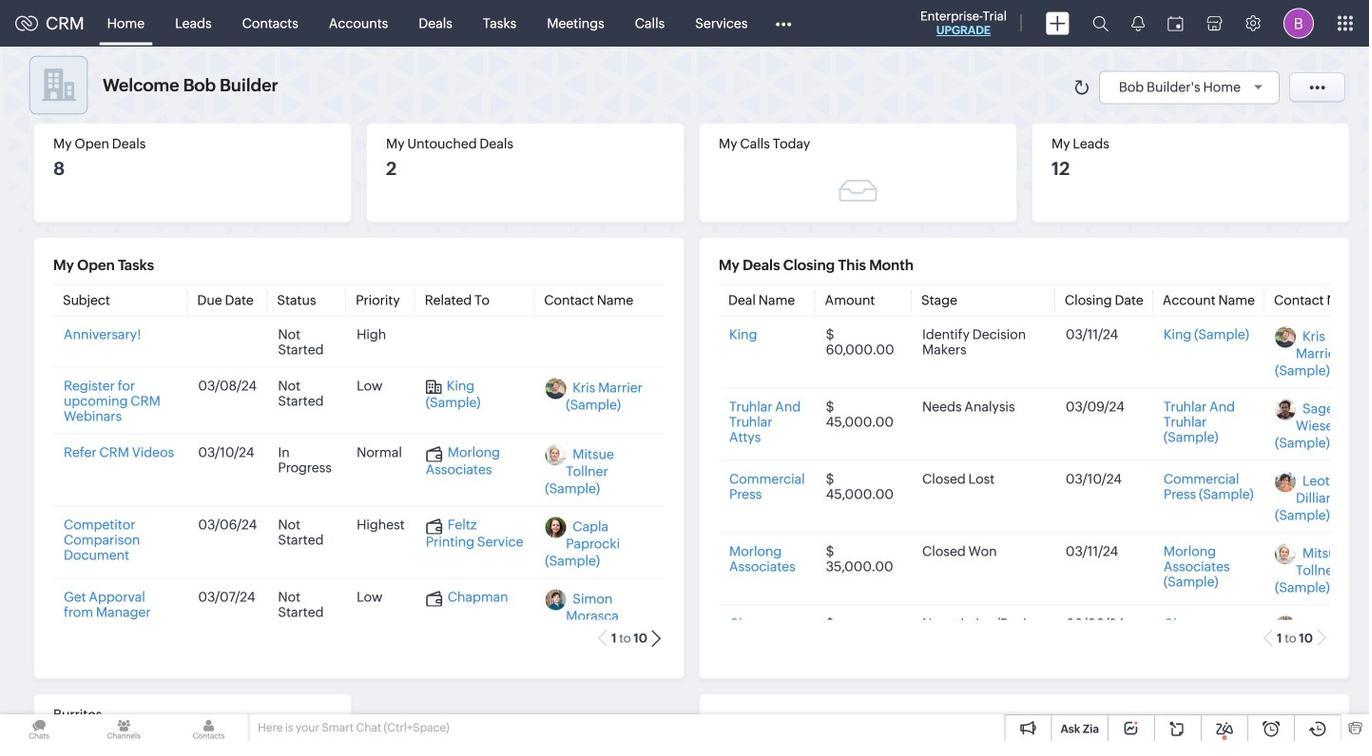 Task type: describe. For each thing, give the bounding box(es) containing it.
profile element
[[1273, 0, 1326, 46]]

profile image
[[1284, 8, 1315, 39]]

signals image
[[1132, 15, 1145, 31]]

calendar image
[[1168, 16, 1184, 31]]

create menu element
[[1035, 0, 1082, 46]]

logo image
[[15, 16, 38, 31]]

Other Modules field
[[763, 8, 804, 39]]

channels image
[[85, 714, 163, 741]]



Task type: vqa. For each thing, say whether or not it's contained in the screenshot.
field
no



Task type: locate. For each thing, give the bounding box(es) containing it.
chats image
[[0, 714, 78, 741]]

signals element
[[1121, 0, 1157, 47]]

create menu image
[[1046, 12, 1070, 35]]

search image
[[1093, 15, 1109, 31]]

search element
[[1082, 0, 1121, 47]]

contacts image
[[170, 714, 248, 741]]



